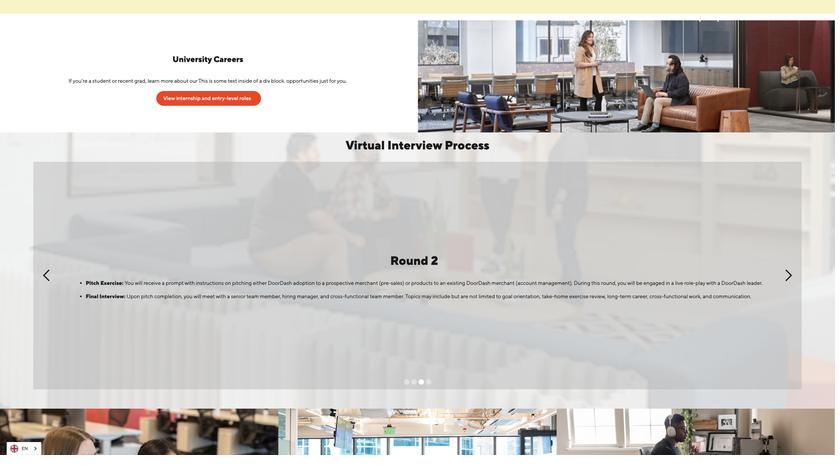 Task type: describe. For each thing, give the bounding box(es) containing it.
1 horizontal spatial you
[[618, 280, 627, 286]]

0 horizontal spatial with
[[185, 280, 195, 286]]

just
[[320, 78, 329, 84]]

is
[[209, 78, 213, 84]]

round,
[[602, 280, 617, 286]]

1 horizontal spatial with
[[216, 293, 226, 300]]

engaged
[[644, 280, 665, 286]]

2 team from the left
[[370, 293, 382, 300]]

a right of
[[259, 78, 262, 84]]

0 horizontal spatial to
[[316, 280, 321, 286]]

a right "receive"
[[162, 280, 165, 286]]

a left senior
[[227, 293, 230, 300]]

instructions
[[196, 280, 224, 286]]

grad,
[[135, 78, 147, 84]]

interview
[[388, 138, 443, 152]]

you
[[125, 280, 134, 286]]

if you're a student or recent grad, learn more about our this is some text inside of a div block. opportunities just for you.
[[69, 78, 349, 84]]

member.
[[384, 293, 405, 300]]

round
[[391, 253, 429, 267]]

university careers
[[173, 54, 245, 64]]

round 2
[[391, 253, 439, 267]]

2 merchant from the left
[[492, 280, 515, 286]]

receive
[[144, 280, 161, 286]]

prospective
[[326, 280, 354, 286]]

university
[[173, 54, 212, 64]]

2 doordash from the left
[[467, 280, 491, 286]]

careers
[[214, 54, 244, 64]]

student
[[93, 78, 111, 84]]

process
[[445, 138, 490, 152]]

play
[[696, 280, 706, 286]]

meet
[[203, 293, 215, 300]]

block.
[[271, 78, 286, 84]]

career,
[[633, 293, 649, 300]]

english flag image
[[10, 445, 18, 453]]

you.
[[337, 78, 347, 84]]

not
[[470, 293, 478, 300]]

text
[[228, 78, 237, 84]]

exercise:
[[101, 280, 124, 286]]

but
[[452, 293, 460, 300]]

previous slide image
[[40, 269, 53, 282]]

view internship and entry-level roles
[[163, 95, 251, 101]]

exercise
[[570, 293, 589, 300]]

existing
[[447, 280, 466, 286]]

1 functional from the left
[[345, 293, 369, 300]]

entry-
[[212, 95, 227, 101]]

either
[[253, 280, 267, 286]]

an
[[440, 280, 446, 286]]

2 cross- from the left
[[650, 293, 664, 300]]

review,
[[590, 293, 607, 300]]

a right play
[[718, 280, 721, 286]]

pitching
[[232, 280, 252, 286]]

upon
[[127, 293, 140, 300]]

final interview: upon pitch completion, you will meet with a senior team member, hiring manager, and cross-functional team member. topics may include but are not limited to goal orientation, take-home exercise review, long-term career, cross-functional work, and communication.
[[86, 293, 752, 300]]

limited
[[479, 293, 495, 300]]

adoption
[[293, 280, 315, 286]]

of
[[254, 78, 258, 84]]

our
[[190, 78, 198, 84]]

internship
[[176, 95, 201, 101]]

in
[[666, 280, 671, 286]]

2
[[431, 253, 439, 267]]

interview:
[[100, 293, 126, 300]]

1 horizontal spatial and
[[320, 293, 330, 300]]

this
[[199, 78, 208, 84]]

take-
[[542, 293, 555, 300]]

list inside carousel region
[[72, 280, 763, 300]]

(account
[[516, 280, 537, 286]]

are
[[461, 293, 469, 300]]

final
[[86, 293, 98, 300]]

home
[[555, 293, 569, 300]]

en link
[[7, 442, 41, 455]]

inside
[[238, 78, 252, 84]]

topics
[[406, 293, 421, 300]]

products
[[412, 280, 433, 286]]

a left prospective at the left
[[322, 280, 325, 286]]

virtual
[[346, 138, 385, 152]]

2 horizontal spatial will
[[628, 280, 636, 286]]

virtual interview process
[[346, 138, 490, 152]]

Language field
[[7, 442, 42, 455]]

this
[[592, 280, 601, 286]]



Task type: vqa. For each thing, say whether or not it's contained in the screenshot.
'will'
yes



Task type: locate. For each thing, give the bounding box(es) containing it.
0 horizontal spatial you
[[184, 293, 193, 300]]

about
[[174, 78, 189, 84]]

doordash
[[268, 280, 292, 286], [467, 280, 491, 286], [722, 280, 746, 286]]

0 horizontal spatial will
[[135, 280, 143, 286]]

to left goal
[[497, 293, 502, 300]]

div
[[263, 78, 270, 84]]

will left meet
[[194, 293, 201, 300]]

opportunities
[[287, 78, 319, 84]]

1 horizontal spatial or
[[406, 280, 411, 286]]

level
[[227, 95, 239, 101]]

2 horizontal spatial doordash
[[722, 280, 746, 286]]

goal
[[503, 293, 513, 300]]

0 horizontal spatial doordash
[[268, 280, 292, 286]]

cross-
[[331, 293, 345, 300], [650, 293, 664, 300]]

merchant
[[355, 280, 378, 286], [492, 280, 515, 286]]

communication.
[[714, 293, 752, 300]]

cross- down prospective at the left
[[331, 293, 345, 300]]

1 horizontal spatial functional
[[664, 293, 689, 300]]

more
[[161, 78, 173, 84]]

list containing pitch exercise:
[[72, 280, 763, 300]]

(pre-
[[379, 280, 391, 286]]

1 horizontal spatial will
[[194, 293, 201, 300]]

recent
[[118, 78, 133, 84]]

pitch
[[86, 280, 99, 286]]

functional down prospective at the left
[[345, 293, 369, 300]]

1 team from the left
[[247, 293, 259, 300]]

or left recent
[[112, 78, 117, 84]]

live
[[676, 280, 684, 286]]

sales)
[[391, 280, 405, 286]]

for
[[330, 78, 336, 84]]

1 horizontal spatial cross-
[[650, 293, 664, 300]]

with
[[185, 280, 195, 286], [707, 280, 717, 286], [216, 293, 226, 300]]

and right work,
[[703, 293, 713, 300]]

long-
[[608, 293, 621, 300]]

some
[[214, 78, 227, 84]]

role-
[[685, 280, 696, 286]]

functional
[[345, 293, 369, 300], [664, 293, 689, 300]]

0 horizontal spatial functional
[[345, 293, 369, 300]]

3 doordash from the left
[[722, 280, 746, 286]]

you right completion,
[[184, 293, 193, 300]]

0 horizontal spatial team
[[247, 293, 259, 300]]

or inside list
[[406, 280, 411, 286]]

with right the prompt
[[185, 280, 195, 286]]

1 merchant from the left
[[355, 280, 378, 286]]

doordash up not
[[467, 280, 491, 286]]

term
[[621, 293, 632, 300]]

senior
[[231, 293, 246, 300]]

work,
[[690, 293, 702, 300]]

and
[[202, 95, 211, 101], [320, 293, 330, 300], [703, 293, 713, 300]]

0 horizontal spatial merchant
[[355, 280, 378, 286]]

functional down live
[[664, 293, 689, 300]]

1 horizontal spatial doordash
[[467, 280, 491, 286]]

en
[[22, 446, 28, 451]]

with right meet
[[216, 293, 226, 300]]

or right sales)
[[406, 280, 411, 286]]

1 cross- from the left
[[331, 293, 345, 300]]

and right manager,
[[320, 293, 330, 300]]

1 horizontal spatial merchant
[[492, 280, 515, 286]]

you right round,
[[618, 280, 627, 286]]

view
[[163, 95, 175, 101]]

learn
[[148, 78, 160, 84]]

1 vertical spatial you
[[184, 293, 193, 300]]

1 horizontal spatial to
[[434, 280, 439, 286]]

merchant up goal
[[492, 280, 515, 286]]

2 functional from the left
[[664, 293, 689, 300]]

doordash up communication.
[[722, 280, 746, 286]]

merchant left (pre-
[[355, 280, 378, 286]]

a right the you're
[[89, 78, 91, 84]]

team down (pre-
[[370, 293, 382, 300]]

1 vertical spatial or
[[406, 280, 411, 286]]

list
[[72, 280, 763, 300]]

on
[[225, 280, 231, 286]]

pitch
[[141, 293, 153, 300]]

prompt
[[166, 280, 184, 286]]

a
[[89, 78, 91, 84], [259, 78, 262, 84], [162, 280, 165, 286], [322, 280, 325, 286], [672, 280, 675, 286], [718, 280, 721, 286], [227, 293, 230, 300]]

you're
[[73, 78, 88, 84]]

doordash up hiring
[[268, 280, 292, 286]]

with right play
[[707, 280, 717, 286]]

completion,
[[154, 293, 183, 300]]

if
[[69, 78, 72, 84]]

2 horizontal spatial with
[[707, 280, 717, 286]]

2 horizontal spatial and
[[703, 293, 713, 300]]

leader.
[[747, 280, 763, 286]]

next slide image
[[783, 269, 796, 282]]

1 doordash from the left
[[268, 280, 292, 286]]

0 vertical spatial or
[[112, 78, 117, 84]]

you
[[618, 280, 627, 286], [184, 293, 193, 300]]

0 horizontal spatial cross-
[[331, 293, 345, 300]]

to left an
[[434, 280, 439, 286]]

cross- down the engaged
[[650, 293, 664, 300]]

during
[[574, 280, 591, 286]]

will left be
[[628, 280, 636, 286]]

will
[[135, 280, 143, 286], [628, 280, 636, 286], [194, 293, 201, 300]]

0 horizontal spatial and
[[202, 95, 211, 101]]

1 horizontal spatial team
[[370, 293, 382, 300]]

team
[[247, 293, 259, 300], [370, 293, 382, 300]]

manager,
[[297, 293, 319, 300]]

0 vertical spatial you
[[618, 280, 627, 286]]

orientation,
[[514, 293, 541, 300]]

0 horizontal spatial or
[[112, 78, 117, 84]]

be
[[637, 280, 643, 286]]

may
[[422, 293, 432, 300]]

management).
[[539, 280, 573, 286]]

carousel region
[[33, 162, 803, 389]]

team right senior
[[247, 293, 259, 300]]

roles
[[240, 95, 251, 101]]

2 horizontal spatial to
[[497, 293, 502, 300]]

pitch exercise: you will receive a prompt with instructions on pitching either doordash adoption to a prospective merchant (pre-sales) or products to an existing doordash merchant (account management). during this round, you will be engaged in a live role-play with a doordash leader.
[[86, 280, 763, 286]]

and left the entry-
[[202, 95, 211, 101]]

member,
[[260, 293, 281, 300]]

a right in at the bottom right
[[672, 280, 675, 286]]

to
[[316, 280, 321, 286], [434, 280, 439, 286], [497, 293, 502, 300]]

will right you
[[135, 280, 143, 286]]

to right adoption
[[316, 280, 321, 286]]

include
[[433, 293, 451, 300]]

hiring
[[282, 293, 296, 300]]



